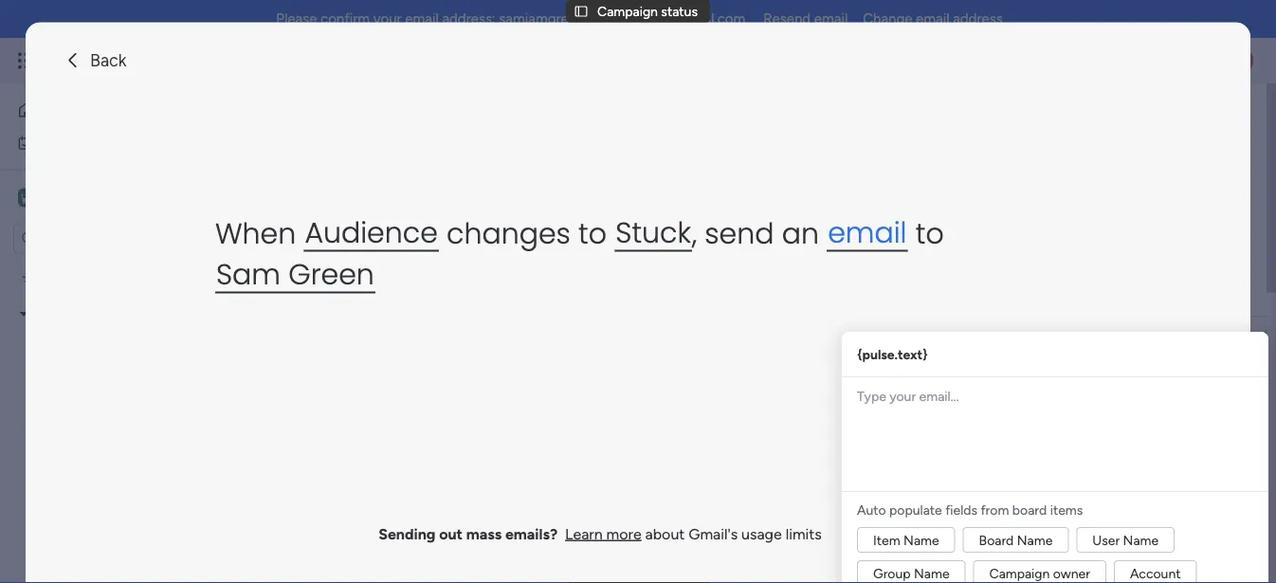 Task type: vqa. For each thing, say whether or not it's contained in the screenshot.
'Help' icon
no



Task type: describe. For each thing, give the bounding box(es) containing it.
account inside field
[[758, 526, 809, 542]]

make
[[502, 284, 552, 309]]

2 vertical spatial campaign
[[990, 565, 1050, 581]]

,
[[692, 214, 697, 253]]

home
[[44, 102, 80, 118]]

workspace image
[[21, 187, 34, 208]]

audience for 1st audience field from the top of the page
[[888, 325, 945, 341]]

my
[[42, 135, 60, 151]]

campaign
[[440, 560, 498, 577]]

emails?
[[505, 525, 558, 543]]

2 horizontal spatial to
[[916, 214, 944, 253]]

few
[[326, 284, 360, 309]]

back button
[[56, 45, 134, 75]]

goal for 1st goal 'field' from the bottom
[[1066, 526, 1094, 542]]

add
[[358, 560, 383, 577]]

person button
[[492, 217, 574, 248]]

my work
[[42, 135, 92, 151]]

populate
[[890, 502, 942, 518]]

own
[[411, 560, 437, 577]]

work
[[63, 135, 92, 151]]

when
[[215, 214, 296, 253]]

user name
[[1093, 532, 1159, 548]]

tips
[[364, 284, 396, 309]]

campaign owner inside campaign owner field
[[593, 526, 694, 542]]

auto
[[857, 502, 886, 518]]

from
[[981, 502, 1009, 518]]

gmail's
[[689, 525, 738, 543]]

name for board name
[[1017, 532, 1053, 548]]

changes
[[447, 214, 571, 253]]

please confirm your email address: samiamgreeneggsnham27@gmail.com
[[276, 10, 746, 28]]

Search field
[[425, 219, 482, 246]]

2 goal field from the top
[[1062, 524, 1099, 545]]

about
[[645, 525, 685, 543]]

item name
[[873, 532, 939, 548]]

group name
[[873, 565, 950, 581]]

board
[[979, 532, 1014, 548]]

select product image
[[17, 51, 36, 70]]

:)
[[780, 284, 793, 309]]

caret down image
[[20, 307, 28, 321]]

you inside field
[[465, 284, 498, 309]]

0 vertical spatial campaign
[[598, 3, 658, 19]]

change email address link
[[863, 10, 1003, 28]]

this
[[659, 284, 691, 309]]

name for group name
[[914, 565, 950, 581]]

resend email link
[[764, 10, 848, 28]]

campaign inside field
[[593, 526, 654, 542]]

resend
[[764, 10, 811, 28]]

v2 search image
[[411, 222, 425, 243]]

1 horizontal spatial to
[[579, 214, 607, 253]]

hide
[[779, 224, 807, 240]]

resend email
[[764, 10, 848, 28]]

email right 'your'
[[405, 10, 439, 28]]

Campaign owner field
[[589, 524, 699, 545]]

back
[[90, 50, 127, 70]]

learn
[[565, 525, 603, 543]]

when audience changes to stuck , send an email to sam green
[[215, 213, 944, 294]]

1 vertical spatial owner
[[1053, 565, 1091, 581]]

change
[[863, 10, 913, 28]]

email inside when audience changes to stuck , send an email to sam green
[[828, 213, 907, 253]]

usage
[[742, 525, 782, 543]]

stuck
[[616, 213, 691, 253]]

sort
[[706, 224, 731, 240]]

user
[[1093, 532, 1120, 548]]

group
[[873, 565, 911, 581]]

1 audience field from the top
[[884, 323, 949, 344]]

item inside button
[[326, 224, 353, 240]]

of
[[638, 284, 655, 309]]

home button
[[11, 95, 204, 125]]

owner inside campaign owner field
[[657, 526, 694, 542]]

template
[[695, 284, 775, 309]]

sam
[[216, 254, 281, 294]]

arrow down image
[[647, 221, 670, 244]]

send
[[705, 214, 774, 253]]



Task type: locate. For each thing, give the bounding box(es) containing it.
email right resend
[[814, 10, 848, 28]]

list box
[[0, 262, 242, 583]]

campaign ideas and requests, main board element
[[0, 362, 242, 395]]

1 vertical spatial audience field
[[884, 524, 949, 545]]

Type your subject text field
[[842, 332, 1269, 377]]

add you own campaign
[[358, 560, 498, 577]]

1 vertical spatial goal field
[[1062, 524, 1099, 545]]

new item
[[295, 224, 353, 240]]

my work button
[[11, 128, 204, 158]]

email
[[405, 10, 439, 28], [814, 10, 848, 28], [916, 10, 950, 28], [828, 213, 907, 253]]

confirm
[[321, 10, 370, 28]]

an
[[782, 214, 819, 253]]

0 horizontal spatial to
[[401, 284, 418, 309]]

2 audience field from the top
[[884, 524, 949, 545]]

item right new
[[326, 224, 353, 240]]

name for item name
[[904, 532, 939, 548]]

mass
[[466, 525, 502, 543]]

person
[[523, 224, 563, 240]]

workspace image
[[18, 187, 37, 208]]

item up group
[[873, 532, 901, 548]]

green
[[288, 254, 374, 294]]

audience for second audience field from the top
[[888, 526, 945, 542]]

few tips to help you make the most of this template :)
[[326, 284, 793, 309]]

name for user name
[[1123, 532, 1159, 548]]

audience inside when audience changes to stuck , send an email to sam green
[[305, 213, 438, 253]]

1 horizontal spatial item
[[435, 526, 462, 542]]

name right group
[[914, 565, 950, 581]]

None field
[[1233, 323, 1276, 344], [1233, 524, 1276, 545], [1233, 323, 1276, 344], [1233, 524, 1276, 545]]

item
[[326, 224, 353, 240], [435, 526, 462, 542], [873, 532, 901, 548]]

0 vertical spatial account
[[758, 526, 809, 542]]

0 vertical spatial audience field
[[884, 323, 949, 344]]

account down user name
[[1130, 565, 1181, 581]]

account
[[758, 526, 809, 542], [1130, 565, 1181, 581]]

monday
[[84, 50, 149, 71]]

address:
[[442, 10, 496, 28]]

limits
[[786, 525, 822, 543]]

filter
[[611, 224, 640, 240]]

items
[[1050, 502, 1083, 518]]

Few tips to help you make the most of this template :) field
[[321, 284, 797, 309]]

1 goal field from the top
[[1062, 323, 1099, 344]]

campaign status
[[598, 3, 698, 19]]

owner
[[657, 526, 694, 542], [1053, 565, 1091, 581]]

item for item
[[435, 526, 462, 542]]

1 vertical spatial you
[[386, 560, 408, 577]]

to
[[579, 214, 607, 253], [916, 214, 944, 253], [401, 284, 418, 309]]

1 goal from the top
[[1066, 325, 1094, 341]]

1 vertical spatial goal
[[1066, 526, 1094, 542]]

item left mass
[[435, 526, 462, 542]]

sam green image
[[1223, 46, 1254, 76]]

Type your email... text field
[[857, 385, 1254, 484]]

Goal field
[[1062, 323, 1099, 344], [1062, 524, 1099, 545]]

audience
[[305, 213, 438, 253], [888, 325, 945, 341], [888, 526, 945, 542]]

you
[[465, 284, 498, 309], [386, 560, 408, 577]]

more
[[607, 525, 642, 543]]

0 vertical spatial goal field
[[1062, 323, 1099, 344]]

0 vertical spatial campaign owner
[[593, 526, 694, 542]]

0 vertical spatial you
[[465, 284, 498, 309]]

board
[[1013, 502, 1047, 518]]

name down board
[[1017, 532, 1053, 548]]

0 horizontal spatial campaign owner
[[593, 526, 694, 542]]

0 horizontal spatial account
[[758, 526, 809, 542]]

new item button
[[287, 217, 361, 248]]

Account field
[[754, 524, 814, 545]]

name down populate at the bottom right
[[904, 532, 939, 548]]

2 horizontal spatial item
[[873, 532, 901, 548]]

samiamgreeneggsnham27@gmail.com
[[499, 10, 746, 28]]

0 horizontal spatial you
[[386, 560, 408, 577]]

1 vertical spatial campaign owner
[[990, 565, 1091, 581]]

option
[[0, 265, 242, 268]]

campaign owner
[[593, 526, 694, 542], [990, 565, 1091, 581]]

to inside field
[[401, 284, 418, 309]]

1 vertical spatial account
[[1130, 565, 1181, 581]]

status
[[661, 3, 698, 19]]

address
[[953, 10, 1003, 28]]

2 vertical spatial audience
[[888, 526, 945, 542]]

1 vertical spatial audience
[[888, 325, 945, 341]]

0 vertical spatial goal
[[1066, 325, 1094, 341]]

2 goal from the top
[[1066, 526, 1094, 542]]

sending out mass emails? learn more about gmail's usage limits
[[379, 525, 822, 543]]

most
[[589, 284, 634, 309]]

campaign
[[598, 3, 658, 19], [593, 526, 654, 542], [990, 565, 1050, 581]]

name right the user
[[1123, 532, 1159, 548]]

change email address
[[863, 10, 1003, 28]]

fields
[[946, 502, 978, 518]]

your
[[373, 10, 402, 28]]

0 horizontal spatial item
[[326, 224, 353, 240]]

campaign status, main board element
[[0, 330, 242, 362]]

sending
[[379, 525, 436, 543]]

Audience field
[[884, 323, 949, 344], [884, 524, 949, 545]]

goal
[[1066, 325, 1094, 341], [1066, 526, 1094, 542]]

you right help
[[465, 284, 498, 309]]

please
[[276, 10, 317, 28]]

1 horizontal spatial owner
[[1053, 565, 1091, 581]]

out
[[439, 525, 463, 543]]

account right gmail's at the bottom
[[758, 526, 809, 542]]

0 vertical spatial owner
[[657, 526, 694, 542]]

0 vertical spatial audience
[[305, 213, 438, 253]]

1 horizontal spatial account
[[1130, 565, 1181, 581]]

1 horizontal spatial campaign owner
[[990, 565, 1091, 581]]

0 horizontal spatial owner
[[657, 526, 694, 542]]

goal for first goal 'field'
[[1066, 325, 1094, 341]]

hide button
[[748, 217, 818, 248]]

email right an at the top
[[828, 213, 907, 253]]

help
[[423, 284, 461, 309]]

board name
[[979, 532, 1053, 548]]

you right add
[[386, 560, 408, 577]]

owner down the items
[[1053, 565, 1091, 581]]

sort button
[[676, 217, 743, 248]]

1 vertical spatial campaign
[[593, 526, 654, 542]]

auto populate fields from board items
[[857, 502, 1083, 518]]

monday button
[[49, 36, 302, 85]]

angle down image
[[370, 225, 379, 239]]

email right change
[[916, 10, 950, 28]]

learn more link
[[565, 525, 642, 543]]

filter button
[[580, 217, 670, 248]]

1 horizontal spatial you
[[465, 284, 498, 309]]

owner right more
[[657, 526, 694, 542]]

new
[[295, 224, 323, 240]]

name
[[904, 532, 939, 548], [1017, 532, 1053, 548], [1123, 532, 1159, 548], [914, 565, 950, 581]]

the
[[556, 284, 585, 309]]

item for item name
[[873, 532, 901, 548]]



